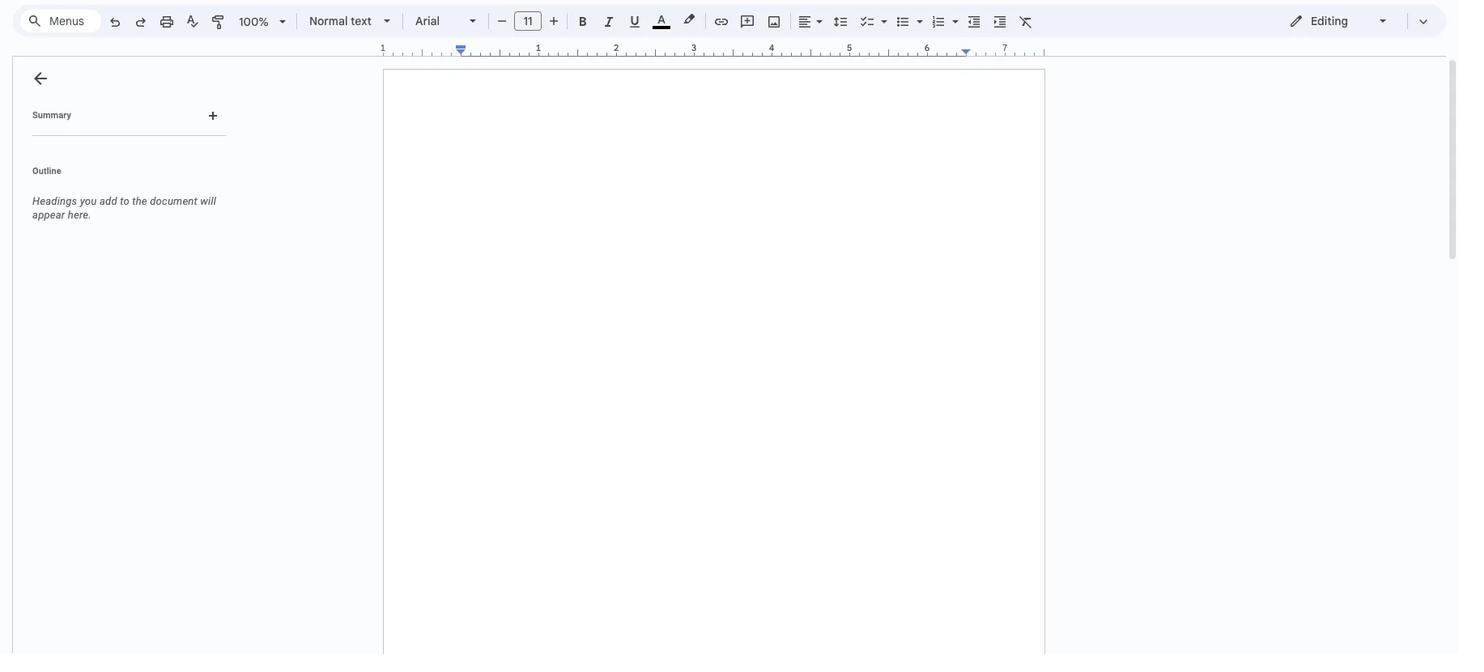Task type: describe. For each thing, give the bounding box(es) containing it.
Zoom field
[[232, 10, 293, 34]]

Font size field
[[514, 11, 548, 32]]

checklist menu image
[[877, 11, 888, 16]]

text
[[351, 14, 372, 28]]

Font size text field
[[515, 11, 541, 31]]

highlight color image
[[680, 10, 698, 29]]

Zoom text field
[[235, 11, 274, 33]]

right margin image
[[962, 44, 1044, 56]]

to
[[120, 195, 130, 207]]

summary heading
[[32, 109, 71, 122]]

numbered list menu image
[[949, 11, 959, 16]]

outline heading
[[13, 165, 233, 188]]

application containing normal text
[[0, 0, 1460, 655]]

headings you add to the document will appear here.
[[32, 195, 216, 221]]

line & paragraph spacing image
[[832, 10, 850, 32]]

normal text
[[309, 14, 372, 28]]

document
[[150, 195, 198, 207]]

normal
[[309, 14, 348, 28]]

summary
[[32, 110, 71, 121]]

add
[[100, 195, 117, 207]]

you
[[80, 195, 97, 207]]

Menus field
[[20, 10, 101, 32]]

styles list. normal text selected. option
[[309, 10, 374, 32]]



Task type: locate. For each thing, give the bounding box(es) containing it.
outline
[[32, 166, 61, 177]]

editing
[[1311, 14, 1349, 28]]

arial option
[[416, 10, 460, 32]]

mode and view toolbar
[[1277, 5, 1437, 37]]

document outline element
[[13, 57, 233, 655]]

main toolbar
[[100, 0, 1039, 155]]

insert image image
[[765, 10, 784, 32]]

arial
[[416, 14, 440, 28]]

headings
[[32, 195, 77, 207]]

here.
[[68, 209, 91, 221]]

text color image
[[653, 10, 671, 29]]

editing button
[[1278, 9, 1401, 33]]

the
[[132, 195, 147, 207]]

bulleted list menu image
[[913, 11, 923, 16]]

1
[[380, 42, 386, 53]]

left margin image
[[384, 44, 466, 56]]

application
[[0, 0, 1460, 655]]

appear
[[32, 209, 65, 221]]

will
[[200, 195, 216, 207]]



Task type: vqa. For each thing, say whether or not it's contained in the screenshot.
ARIAL option
yes



